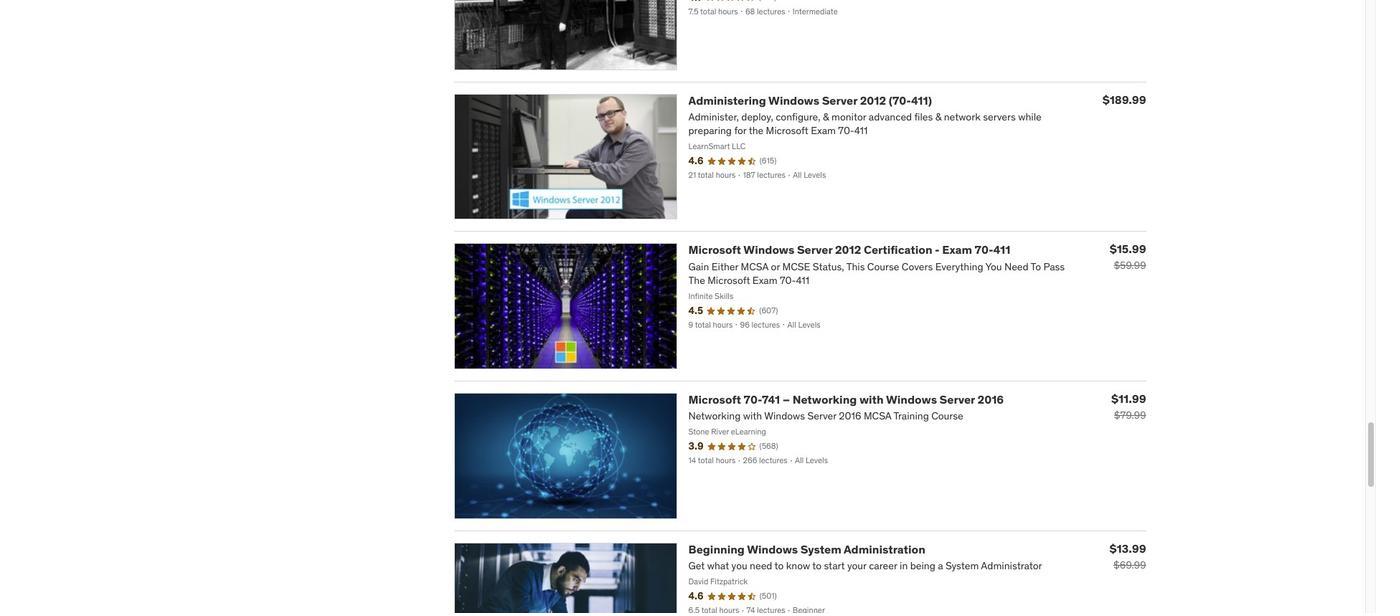 Task type: describe. For each thing, give the bounding box(es) containing it.
server for certification
[[797, 243, 833, 257]]

administration
[[844, 543, 926, 557]]

microsoft for microsoft windows server 2012 certification - exam 70-411
[[689, 243, 741, 257]]

–
[[783, 393, 790, 407]]

0 horizontal spatial 70-
[[744, 393, 762, 407]]

$59.99
[[1114, 259, 1146, 272]]

microsoft 70-741 – networking with windows server 2016 link
[[689, 393, 1004, 407]]

microsoft windows server 2012 certification - exam 70-411 link
[[689, 243, 1011, 257]]

-
[[935, 243, 940, 257]]

administering
[[689, 93, 766, 107]]

2012 for (70-
[[860, 93, 886, 107]]

$15.99 $59.99
[[1110, 242, 1146, 272]]

certification
[[864, 243, 933, 257]]

system
[[801, 543, 842, 557]]

administering windows server 2012 (70-411) link
[[689, 93, 932, 107]]

server for (70-
[[822, 93, 858, 107]]

with
[[860, 393, 884, 407]]

2012 for certification
[[835, 243, 861, 257]]

$189.99
[[1103, 92, 1146, 107]]

windows for administering windows server 2012 (70-411)
[[769, 93, 820, 107]]

windows for microsoft windows server 2012 certification - exam 70-411
[[744, 243, 795, 257]]

networking
[[793, 393, 857, 407]]

741
[[762, 393, 780, 407]]

microsoft 70-741 – networking with windows server 2016
[[689, 393, 1004, 407]]

beginning windows system administration link
[[689, 543, 926, 557]]

exam
[[942, 243, 972, 257]]

$15.99
[[1110, 242, 1146, 257]]

microsoft windows server 2012 certification - exam 70-411
[[689, 243, 1011, 257]]

$11.99 $79.99
[[1112, 392, 1146, 422]]



Task type: locate. For each thing, give the bounding box(es) containing it.
microsoft
[[689, 243, 741, 257], [689, 393, 741, 407]]

$79.99
[[1114, 409, 1146, 422]]

0 vertical spatial microsoft
[[689, 243, 741, 257]]

1 horizontal spatial 70-
[[975, 243, 994, 257]]

$13.99 $69.99
[[1110, 542, 1146, 572]]

1 vertical spatial 70-
[[744, 393, 762, 407]]

server
[[822, 93, 858, 107], [797, 243, 833, 257], [940, 393, 975, 407]]

2016
[[978, 393, 1004, 407]]

70-
[[975, 243, 994, 257], [744, 393, 762, 407]]

0 vertical spatial 2012
[[860, 93, 886, 107]]

0 vertical spatial server
[[822, 93, 858, 107]]

$69.99
[[1114, 559, 1146, 572]]

microsoft for microsoft 70-741 – networking with windows server 2016
[[689, 393, 741, 407]]

0 vertical spatial 70-
[[975, 243, 994, 257]]

2012 left (70-
[[860, 93, 886, 107]]

$11.99
[[1112, 392, 1146, 406]]

administering windows server 2012 (70-411)
[[689, 93, 932, 107]]

2 vertical spatial server
[[940, 393, 975, 407]]

(70-
[[889, 93, 911, 107]]

windows
[[769, 93, 820, 107], [744, 243, 795, 257], [886, 393, 937, 407], [747, 543, 798, 557]]

411)
[[911, 93, 932, 107]]

1 microsoft from the top
[[689, 243, 741, 257]]

1 vertical spatial microsoft
[[689, 393, 741, 407]]

70- left "–"
[[744, 393, 762, 407]]

411
[[994, 243, 1011, 257]]

$13.99
[[1110, 542, 1146, 556]]

windows for beginning windows system administration
[[747, 543, 798, 557]]

2012 left certification
[[835, 243, 861, 257]]

beginning windows system administration
[[689, 543, 926, 557]]

70- right exam
[[975, 243, 994, 257]]

1 vertical spatial server
[[797, 243, 833, 257]]

2012
[[860, 93, 886, 107], [835, 243, 861, 257]]

1 vertical spatial 2012
[[835, 243, 861, 257]]

beginning
[[689, 543, 745, 557]]

2 microsoft from the top
[[689, 393, 741, 407]]



Task type: vqa. For each thing, say whether or not it's contained in the screenshot.
bottom 2012
yes



